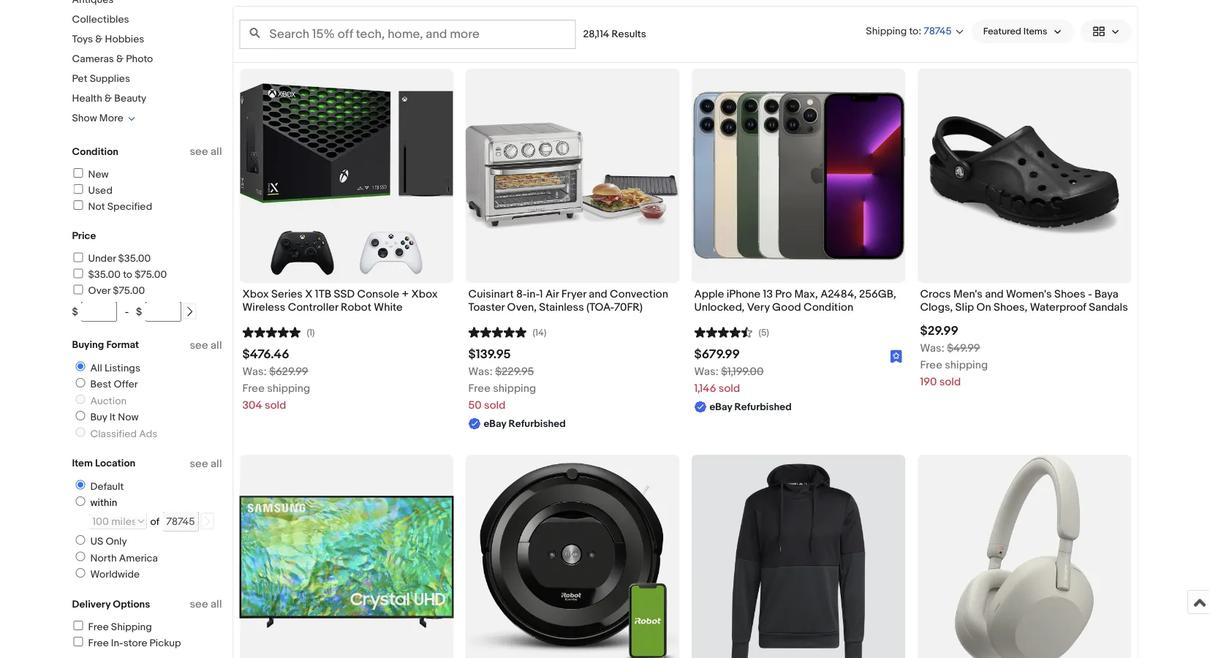Task type: vqa. For each thing, say whether or not it's contained in the screenshot.
Featured
yes



Task type: locate. For each thing, give the bounding box(es) containing it.
$29.99 was: $49.99 free shipping 190 sold
[[921, 323, 989, 388]]

all for buying format
[[211, 339, 222, 352]]

[object undefined] image
[[891, 350, 903, 363]]

sony wh-1000xm5 wireless industry leading noise canceling headphones, silver image
[[918, 455, 1132, 658]]

- down over $75.00
[[125, 306, 129, 318]]

1 horizontal spatial and
[[986, 287, 1004, 301]]

and inside the cuisinart 8-in-1 air fryer and convection toaster oven, stainless (toa-70fr)
[[589, 287, 608, 301]]

beauty
[[114, 93, 147, 105]]

4 all from the top
[[211, 598, 222, 611]]

submit price range image
[[185, 307, 195, 317]]

$139.95 was: $229.95 free shipping 50 sold
[[469, 347, 536, 412]]

see
[[190, 145, 208, 158], [190, 339, 208, 352], [190, 457, 208, 470], [190, 598, 208, 611]]

samsung 43" class cu8000 crystal  led 4k uhd tizen smart tv image
[[240, 496, 454, 628]]

was:
[[921, 342, 945, 355], [243, 365, 267, 378], [469, 365, 493, 378], [695, 365, 719, 378]]

series
[[271, 287, 303, 301]]

was: up 1,146 in the bottom right of the page
[[695, 365, 719, 378]]

featured
[[984, 26, 1022, 37]]

$ left the maximum value text field
[[136, 306, 142, 318]]

(14) link
[[469, 325, 547, 339]]

xbox up wireless in the left top of the page
[[243, 287, 269, 301]]

and up on
[[986, 287, 1004, 301]]

1 horizontal spatial -
[[1089, 287, 1093, 301]]

shipping
[[945, 358, 989, 372], [267, 382, 310, 395], [493, 382, 536, 395]]

sold right 304
[[265, 399, 286, 412]]

3 see all from the top
[[190, 457, 222, 470]]

3 see from the top
[[190, 457, 208, 470]]

1 vertical spatial condition
[[804, 301, 854, 314]]

Used checkbox
[[74, 184, 83, 194]]

shipping up "free in-store pickup" at the left of page
[[111, 621, 152, 634]]

shipping down the $49.99
[[945, 358, 989, 372]]

now
[[118, 412, 139, 424]]

2 vertical spatial &
[[105, 93, 112, 105]]

ebay down 1,146 in the bottom right of the page
[[710, 401, 733, 413]]

default link
[[70, 480, 127, 493]]

2 5 out of 5 stars image from the left
[[469, 325, 527, 339]]

& right toys
[[95, 33, 103, 46]]

see all button for item location
[[190, 457, 222, 470]]

refurbished down $1,199.00
[[735, 401, 792, 413]]

1 vertical spatial -
[[125, 306, 129, 318]]

1 horizontal spatial ebay refurbished
[[710, 401, 792, 413]]

crocs
[[921, 287, 952, 301]]

5 out of 5 stars image up $476.46
[[243, 325, 301, 339]]

shipping for $476.46
[[267, 382, 310, 395]]

was: $1,199.00 1,146 sold
[[695, 365, 764, 395]]

4 see from the top
[[190, 598, 208, 611]]

1 vertical spatial $35.00
[[88, 269, 121, 281]]

0 horizontal spatial $
[[72, 306, 78, 318]]

free inside $29.99 was: $49.99 free shipping 190 sold
[[921, 358, 943, 372]]

on
[[977, 301, 992, 314]]

shipping down $229.95
[[493, 382, 536, 395]]

0 vertical spatial shipping
[[866, 25, 907, 37]]

Buy It Now radio
[[76, 411, 85, 421]]

all for item location
[[211, 457, 222, 470]]

(1) link
[[243, 325, 315, 339]]

0 vertical spatial &
[[95, 33, 103, 46]]

refurbished
[[735, 401, 792, 413], [509, 418, 566, 430]]

Free In-store Pickup checkbox
[[74, 637, 83, 647]]

(toa-
[[587, 301, 615, 314]]

toaster
[[469, 301, 505, 314]]

shipping inside shipping to : 78745
[[866, 25, 907, 37]]

free in-store pickup
[[88, 637, 181, 650]]

specified
[[107, 200, 152, 213]]

Worldwide radio
[[76, 568, 85, 578]]

was: inside $29.99 was: $49.99 free shipping 190 sold
[[921, 342, 945, 355]]

3 see all button from the top
[[190, 457, 222, 470]]

1 all from the top
[[211, 145, 222, 158]]

2 see from the top
[[190, 339, 208, 352]]

was: down $476.46
[[243, 365, 267, 378]]

0 horizontal spatial -
[[125, 306, 129, 318]]

featured items
[[984, 26, 1048, 37]]

$75.00 down under $35.00
[[135, 269, 167, 281]]

0 horizontal spatial ebay refurbished
[[484, 418, 566, 430]]

store
[[123, 637, 147, 650]]

ads
[[139, 428, 158, 440]]

2 all from the top
[[211, 339, 222, 352]]

used
[[88, 184, 113, 197]]

$75.00
[[135, 269, 167, 281], [113, 285, 145, 297]]

0 vertical spatial ebay
[[710, 401, 733, 413]]

north america
[[90, 552, 158, 565]]

sold right 190
[[940, 375, 961, 388]]

shipping inside $29.99 was: $49.99 free shipping 190 sold
[[945, 358, 989, 372]]

shipping inside $139.95 was: $229.95 free shipping 50 sold
[[493, 382, 536, 395]]

Over $75.00 checkbox
[[74, 285, 83, 294]]

featured items button
[[972, 20, 1074, 43]]

[object undefined] image
[[891, 350, 903, 363]]

items
[[1024, 26, 1048, 37]]

sold down $1,199.00
[[719, 382, 740, 395]]

condition up new
[[72, 146, 119, 158]]

1 horizontal spatial shipping
[[493, 382, 536, 395]]

North America radio
[[76, 552, 85, 562]]

free up 50
[[469, 382, 491, 395]]

0 horizontal spatial shipping
[[267, 382, 310, 395]]

2 see all from the top
[[190, 339, 222, 352]]

condition down the a2484,
[[804, 301, 854, 314]]

$29.99
[[921, 323, 959, 339]]

delivery
[[72, 598, 111, 611]]

xbox right +
[[411, 287, 438, 301]]

1 horizontal spatial 5 out of 5 stars image
[[469, 325, 527, 339]]

$75.00 down $35.00 to $75.00
[[113, 285, 145, 297]]

1 horizontal spatial xbox
[[411, 287, 438, 301]]

sold inside $476.46 was: $629.99 free shipping 304 sold
[[265, 399, 286, 412]]

crocs men's and women's shoes - baya clogs, slip on shoes, waterproof sandals link
[[921, 287, 1129, 318]]

best offer link
[[70, 378, 141, 391]]

sandals
[[1090, 301, 1129, 314]]

shipping left the : at the right of page
[[866, 25, 907, 37]]

1 $ from the left
[[72, 306, 78, 318]]

8-
[[516, 287, 527, 301]]

more
[[99, 112, 123, 125]]

& left photo
[[116, 53, 124, 65]]

collectibles
[[72, 14, 129, 26]]

see all button for condition
[[190, 145, 222, 158]]

(5) link
[[695, 325, 770, 339]]

crocs men's and women's shoes - baya clogs, slip on shoes, waterproof sandals
[[921, 287, 1129, 314]]

to for $75.00
[[123, 269, 132, 281]]

70fr)
[[615, 301, 643, 314]]

and
[[589, 287, 608, 301], [986, 287, 1004, 301]]

0 vertical spatial ebay refurbished
[[710, 401, 792, 413]]

& down the supplies
[[105, 93, 112, 105]]

Classified Ads radio
[[76, 428, 85, 437]]

show
[[72, 112, 97, 125]]

2 horizontal spatial shipping
[[945, 358, 989, 372]]

sold inside $29.99 was: $49.99 free shipping 190 sold
[[940, 375, 961, 388]]

All Listings radio
[[76, 362, 85, 371]]

clogs,
[[921, 301, 953, 314]]

- left baya
[[1089, 287, 1093, 301]]

1 vertical spatial &
[[116, 53, 124, 65]]

free left in-
[[88, 637, 109, 650]]

buy
[[90, 412, 107, 424]]

buying format
[[72, 339, 139, 352]]

1 horizontal spatial shipping
[[866, 25, 907, 37]]

0 horizontal spatial refurbished
[[509, 418, 566, 430]]

1
[[540, 287, 543, 301]]

sold
[[940, 375, 961, 388], [719, 382, 740, 395], [265, 399, 286, 412], [484, 399, 506, 412]]

1 vertical spatial $75.00
[[113, 285, 145, 297]]

free shipping
[[88, 621, 152, 634]]

78745
[[924, 25, 952, 38]]

free up 190
[[921, 358, 943, 372]]

very
[[747, 301, 770, 314]]

2 $ from the left
[[136, 306, 142, 318]]

0 horizontal spatial shipping
[[111, 621, 152, 634]]

1 horizontal spatial refurbished
[[735, 401, 792, 413]]

photo
[[126, 53, 153, 65]]

shipping inside $476.46 was: $629.99 free shipping 304 sold
[[267, 382, 310, 395]]

0 vertical spatial refurbished
[[735, 401, 792, 413]]

was: down $139.95
[[469, 365, 493, 378]]

ebay down $139.95 was: $229.95 free shipping 50 sold
[[484, 418, 507, 430]]

1 vertical spatial ebay refurbished
[[484, 418, 566, 430]]

see for buying format
[[190, 339, 208, 352]]

US Only radio
[[76, 536, 85, 545]]

1 5 out of 5 stars image from the left
[[243, 325, 301, 339]]

$679.99
[[695, 347, 740, 362]]

1 vertical spatial refurbished
[[509, 418, 566, 430]]

$ down 'over $75.00' checkbox
[[72, 306, 78, 318]]

free inside $139.95 was: $229.95 free shipping 50 sold
[[469, 382, 491, 395]]

:
[[919, 25, 922, 37]]

show more button
[[72, 112, 136, 125]]

New checkbox
[[74, 168, 83, 178]]

0 horizontal spatial xbox
[[243, 287, 269, 301]]

us
[[90, 536, 103, 548]]

-
[[1089, 287, 1093, 301], [125, 306, 129, 318]]

1 vertical spatial shipping
[[111, 621, 152, 634]]

ebay refurbished
[[710, 401, 792, 413], [484, 418, 566, 430]]

see all button
[[190, 145, 222, 158], [190, 339, 222, 352], [190, 457, 222, 470], [190, 598, 222, 611]]

free up 304
[[243, 382, 265, 395]]

1 horizontal spatial to
[[910, 25, 919, 37]]

refurbished down $139.95 was: $229.95 free shipping 50 sold
[[509, 418, 566, 430]]

(14)
[[533, 327, 547, 339]]

hobbies
[[105, 33, 144, 46]]

pickup
[[150, 637, 181, 650]]

0 vertical spatial condition
[[72, 146, 119, 158]]

white
[[374, 301, 403, 314]]

cameras & photo link
[[72, 53, 153, 65]]

oven,
[[507, 301, 537, 314]]

$35.00 up $35.00 to $75.00
[[118, 253, 151, 265]]

1 see all button from the top
[[190, 145, 222, 158]]

go image
[[202, 517, 212, 527]]

1 vertical spatial ebay
[[484, 418, 507, 430]]

ebay refurbished down $139.95 was: $229.95 free shipping 50 sold
[[484, 418, 566, 430]]

to down under $35.00
[[123, 269, 132, 281]]

item
[[72, 458, 93, 470]]

cuisinart 8-in-1 air fryer and convection toaster oven, stainless (toa-70fr) image
[[466, 69, 680, 283]]

0 horizontal spatial 5 out of 5 stars image
[[243, 325, 301, 339]]

ebay refurbished down was: $1,199.00 1,146 sold
[[710, 401, 792, 413]]

1 horizontal spatial ebay
[[710, 401, 733, 413]]

xbox
[[243, 287, 269, 301], [411, 287, 438, 301]]

Best Offer radio
[[76, 378, 85, 388]]

was: inside $476.46 was: $629.99 free shipping 304 sold
[[243, 365, 267, 378]]

see all for condition
[[190, 145, 222, 158]]

0 vertical spatial to
[[910, 25, 919, 37]]

1 horizontal spatial condition
[[804, 301, 854, 314]]

0 vertical spatial -
[[1089, 287, 1093, 301]]

was: down the $29.99
[[921, 342, 945, 355]]

2 and from the left
[[986, 287, 1004, 301]]

unlocked,
[[695, 301, 745, 314]]

over
[[88, 285, 111, 297]]

1 horizontal spatial $
[[136, 306, 142, 318]]

was: inside was: $1,199.00 1,146 sold
[[695, 365, 719, 378]]

shipping down $629.99
[[267, 382, 310, 395]]

within radio
[[76, 497, 85, 506]]

1 see all from the top
[[190, 145, 222, 158]]

1 and from the left
[[589, 287, 608, 301]]

3 all from the top
[[211, 457, 222, 470]]

1 xbox from the left
[[243, 287, 269, 301]]

condition
[[72, 146, 119, 158], [804, 301, 854, 314]]

$35.00 down under
[[88, 269, 121, 281]]

all
[[211, 145, 222, 158], [211, 339, 222, 352], [211, 457, 222, 470], [211, 598, 222, 611]]

1 vertical spatial to
[[123, 269, 132, 281]]

sold inside $139.95 was: $229.95 free shipping 50 sold
[[484, 399, 506, 412]]

and up (toa-
[[589, 287, 608, 301]]

ssd
[[334, 287, 355, 301]]

5 out of 5 stars image
[[243, 325, 301, 339], [469, 325, 527, 339]]

sold right 50
[[484, 399, 506, 412]]

2 horizontal spatial &
[[116, 53, 124, 65]]

all
[[90, 362, 102, 375]]

was: inside $139.95 was: $229.95 free shipping 50 sold
[[469, 365, 493, 378]]

4 see all from the top
[[190, 598, 222, 611]]

see all for item location
[[190, 457, 222, 470]]

0 horizontal spatial to
[[123, 269, 132, 281]]

1 see from the top
[[190, 145, 208, 158]]

to left 78745
[[910, 25, 919, 37]]

1 horizontal spatial &
[[105, 93, 112, 105]]

- inside crocs men's and women's shoes - baya clogs, slip on shoes, waterproof sandals
[[1089, 287, 1093, 301]]

0 horizontal spatial and
[[589, 287, 608, 301]]

4 see all button from the top
[[190, 598, 222, 611]]

sold inside was: $1,199.00 1,146 sold
[[719, 382, 740, 395]]

2 see all button from the top
[[190, 339, 222, 352]]

free inside $476.46 was: $629.99 free shipping 304 sold
[[243, 382, 265, 395]]

irobot roomba e5 (5150) vacuum cleaning robot manufacturer certified refurbished image
[[466, 463, 680, 658]]

free for $139.95
[[469, 382, 491, 395]]

$ for the maximum value text field
[[136, 306, 142, 318]]

to inside shipping to : 78745
[[910, 25, 919, 37]]

5 out of 5 stars image up $139.95
[[469, 325, 527, 339]]

0 horizontal spatial ebay
[[484, 418, 507, 430]]

toys & hobbies link
[[72, 33, 144, 46]]

auction link
[[70, 395, 130, 408]]



Task type: describe. For each thing, give the bounding box(es) containing it.
see all for buying format
[[190, 339, 222, 352]]

results
[[612, 28, 647, 41]]

0 horizontal spatial &
[[95, 33, 103, 46]]

america
[[119, 552, 158, 565]]

crocs men's and women's shoes - baya clogs, slip on shoes, waterproof sandals image
[[918, 116, 1132, 235]]

was: for $139.95
[[469, 365, 493, 378]]

$629.99
[[269, 365, 308, 378]]

best offer
[[90, 379, 138, 391]]

see for delivery options
[[190, 598, 208, 611]]

$1,199.00
[[721, 365, 764, 378]]

convection
[[610, 287, 669, 301]]

to for :
[[910, 25, 919, 37]]

max,
[[795, 287, 819, 301]]

of
[[150, 516, 160, 528]]

free right free shipping option
[[88, 621, 109, 634]]

shoes,
[[994, 301, 1028, 314]]

Default radio
[[76, 480, 85, 490]]

all for condition
[[211, 145, 222, 158]]

1tb
[[315, 287, 332, 301]]

see all for delivery options
[[190, 598, 222, 611]]

collectibles toys & hobbies cameras & photo pet supplies health & beauty
[[72, 14, 153, 105]]

Not Specified checkbox
[[74, 200, 83, 210]]

256gb,
[[860, 287, 897, 301]]

it
[[110, 412, 116, 424]]

wireless
[[243, 301, 286, 314]]

health
[[72, 93, 102, 105]]

Free Shipping checkbox
[[74, 621, 83, 631]]

delivery options
[[72, 598, 150, 611]]

over $75.00 link
[[71, 285, 145, 297]]

2 xbox from the left
[[411, 287, 438, 301]]

0 vertical spatial $35.00
[[118, 253, 151, 265]]

auction
[[90, 395, 127, 408]]

team issue pullover image
[[692, 455, 906, 658]]

in-
[[111, 637, 123, 650]]

$35.00 to $75.00 checkbox
[[74, 269, 83, 278]]

cuisinart 8-in-1 air fryer and convection toaster oven, stainless (toa-70fr)
[[469, 287, 669, 314]]

ebay refurbished for was:
[[710, 401, 792, 413]]

north america link
[[70, 552, 161, 565]]

cameras
[[72, 53, 114, 65]]

under $35.00
[[88, 253, 151, 265]]

price
[[72, 230, 96, 243]]

$ for minimum value text field
[[72, 306, 78, 318]]

xbox series x 1tb ssd console + xbox wireless controller robot white image
[[240, 69, 454, 283]]

$476.46 was: $629.99 free shipping 304 sold
[[243, 347, 310, 412]]

not specified link
[[71, 200, 152, 213]]

apple iphone 13 pro max, a2484, 256gb, unlocked, very good condition
[[695, 287, 897, 314]]

slip
[[956, 301, 975, 314]]

pro
[[776, 287, 792, 301]]

pet
[[72, 73, 87, 85]]

was: for $29.99
[[921, 342, 945, 355]]

cuisinart 8-in-1 air fryer and convection toaster oven, stainless (toa-70fr) link
[[469, 287, 677, 318]]

ebay refurbished for $139.95
[[484, 418, 566, 430]]

refurbished for $139.95
[[509, 418, 566, 430]]

within
[[90, 497, 117, 510]]

(5)
[[759, 327, 770, 339]]

see all button for delivery options
[[190, 598, 222, 611]]

190
[[921, 375, 938, 388]]

under $35.00 link
[[71, 253, 151, 265]]

view: gallery view image
[[1093, 24, 1120, 39]]

used link
[[71, 184, 113, 197]]

iphone
[[727, 287, 761, 301]]

ebay for was:
[[710, 401, 733, 413]]

and inside crocs men's and women's shoes - baya clogs, slip on shoes, waterproof sandals
[[986, 287, 1004, 301]]

xbox series x 1tb ssd console + xbox wireless controller robot white
[[243, 287, 438, 314]]

see for item location
[[190, 457, 208, 470]]

0 horizontal spatial condition
[[72, 146, 119, 158]]

men's
[[954, 287, 983, 301]]

refurbished for $679.99
[[735, 401, 792, 413]]

classified
[[90, 428, 137, 440]]

offer
[[114, 379, 138, 391]]

condition inside apple iphone 13 pro max, a2484, 256gb, unlocked, very good condition
[[804, 301, 854, 314]]

location
[[95, 458, 136, 470]]

78745 text field
[[163, 512, 199, 532]]

Auction radio
[[76, 395, 85, 404]]

shoes
[[1055, 287, 1086, 301]]

worldwide
[[90, 569, 140, 581]]

+
[[402, 287, 409, 301]]

pet supplies link
[[72, 73, 130, 85]]

waterproof
[[1031, 301, 1087, 314]]

not specified
[[88, 200, 152, 213]]

robot
[[341, 301, 372, 314]]

$476.46
[[243, 347, 290, 362]]

women's
[[1007, 287, 1053, 301]]

best
[[90, 379, 111, 391]]

$35.00 to $75.00
[[88, 269, 167, 281]]

apple
[[695, 287, 725, 301]]

was: for $476.46
[[243, 365, 267, 378]]

good
[[773, 301, 802, 314]]

default
[[90, 481, 124, 493]]

listings
[[105, 362, 140, 375]]

5 out of 5 stars image for $139.95
[[469, 325, 527, 339]]

5 out of 5 stars image for $476.46
[[243, 325, 301, 339]]

sold for $29.99
[[940, 375, 961, 388]]

$35.00 to $75.00 link
[[71, 269, 167, 281]]

4.5 out of 5 stars image
[[695, 325, 753, 339]]

Minimum Value text field
[[81, 302, 118, 322]]

13
[[763, 287, 773, 301]]

$49.99
[[948, 342, 981, 355]]

item location
[[72, 458, 136, 470]]

free for $29.99
[[921, 358, 943, 372]]

$229.95
[[495, 365, 534, 378]]

us only link
[[70, 536, 130, 548]]

sold for $476.46
[[265, 399, 286, 412]]

all listings link
[[70, 362, 143, 375]]

air
[[546, 287, 559, 301]]

sold for $139.95
[[484, 399, 506, 412]]

classified ads
[[90, 428, 158, 440]]

Enter your search keyword text field
[[240, 20, 576, 49]]

Under $35.00 checkbox
[[74, 253, 83, 262]]

all for delivery options
[[211, 598, 222, 611]]

Maximum Value text field
[[145, 302, 182, 322]]

0 vertical spatial $75.00
[[135, 269, 167, 281]]

north
[[90, 552, 117, 565]]

apple iphone 13 pro max, a2484, 256gb, unlocked, very good condition image
[[692, 69, 906, 283]]

show more
[[72, 112, 123, 125]]

free in-store pickup link
[[71, 637, 181, 650]]

controller
[[288, 301, 338, 314]]

free for $476.46
[[243, 382, 265, 395]]

not
[[88, 200, 105, 213]]

see for condition
[[190, 145, 208, 158]]

all listings
[[90, 362, 140, 375]]

shipping for $29.99
[[945, 358, 989, 372]]

over $75.00
[[88, 285, 145, 297]]

see all button for buying format
[[190, 339, 222, 352]]

baya
[[1095, 287, 1119, 301]]

50
[[469, 399, 482, 412]]

supplies
[[90, 73, 130, 85]]

ebay for $139.95
[[484, 418, 507, 430]]

format
[[106, 339, 139, 352]]

toys
[[72, 33, 93, 46]]



